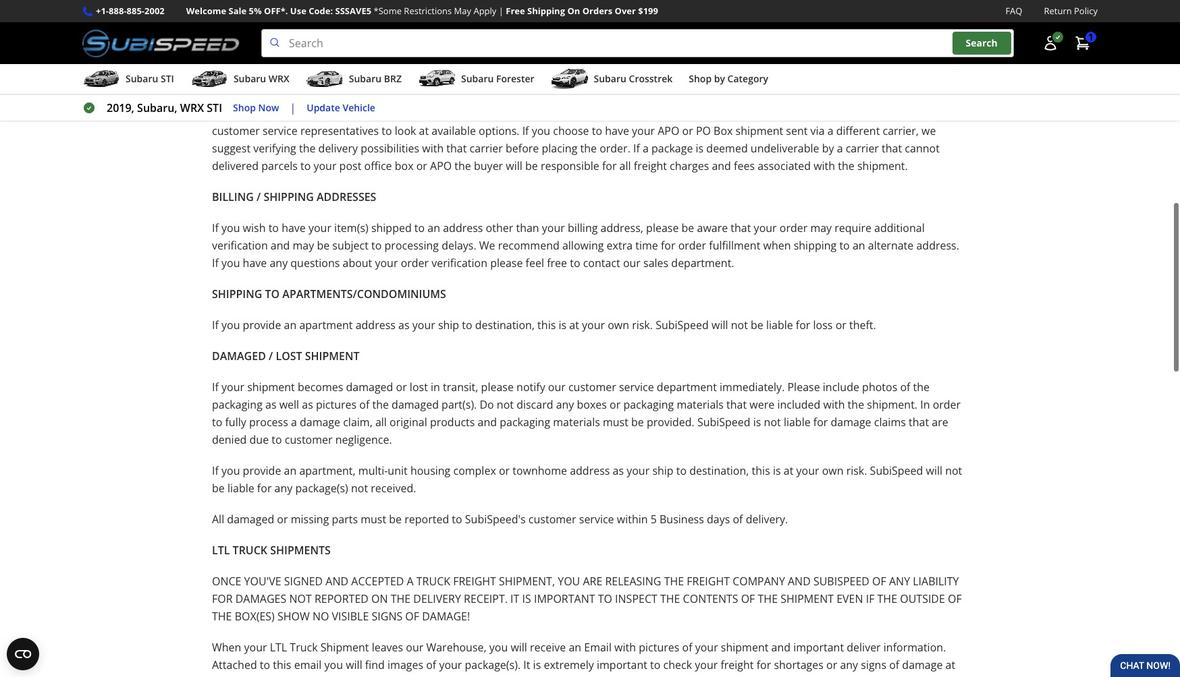Task type: vqa. For each thing, say whether or not it's contained in the screenshot.
the bottommost 'materials'
yes



Task type: locate. For each thing, give the bounding box(es) containing it.
1 horizontal spatial time
[[636, 238, 658, 253]]

2 freight from the left
[[687, 575, 730, 590]]

the down attached at left bottom
[[212, 676, 229, 678]]

1 horizontal spatial to
[[598, 592, 612, 607]]

as right usps
[[546, 89, 557, 103]]

0 vertical spatial must
[[603, 415, 629, 430]]

shop for shop by category
[[689, 72, 712, 85]]

a
[[594, 106, 600, 121], [750, 106, 756, 121], [828, 124, 834, 139], [643, 141, 649, 156], [837, 141, 843, 156], [291, 415, 297, 430]]

0 vertical spatial shipment.
[[857, 159, 908, 174]]

item(s)
[[334, 221, 368, 236]]

2 vertical spatial damaged
[[227, 513, 274, 527]]

1 vertical spatial own
[[608, 318, 629, 333]]

welcome sale 5% off*. use code: sssave5 *some restrictions may apply | free shipping on orders over $199
[[186, 5, 658, 17]]

have
[[567, 106, 591, 121], [605, 124, 629, 139], [282, 221, 306, 236], [243, 256, 267, 271]]

0 vertical spatial may
[[811, 221, 832, 236]]

subispeed
[[814, 575, 870, 590]]

shipping
[[264, 190, 314, 205], [212, 287, 262, 302]]

all
[[212, 513, 224, 527]]

reported
[[405, 513, 449, 527]]

questions
[[291, 256, 340, 271]]

with inside the when your ltl truck shipment leaves our warehouse, you will receive an email with pictures of your shipment and important deliver information. attached to this email you will find images of your package(s). it is extremely important to check your freight for shortages or any signs of damage at the time of delivery (use the images to compare).
[[615, 641, 636, 656]]

subaru inside "dropdown button"
[[126, 72, 158, 85]]

wrx
[[269, 72, 289, 85], [180, 101, 204, 116]]

0 horizontal spatial pictures
[[316, 398, 357, 413]]

/ for damaged
[[269, 349, 273, 364]]

delivery down email on the bottom of page
[[270, 676, 309, 678]]

at inside if you provide an apartment, multi-unit housing complex or townhome address as your ship to destination, this is at your own risk. subispeed will not be liable for any package(s) not received.
[[784, 464, 794, 479]]

be up 'questions'
[[317, 238, 330, 253]]

choose
[[553, 124, 589, 139]]

suggest
[[212, 141, 251, 156]]

1 freight from the left
[[453, 575, 496, 590]]

please inside 'if your shipment becomes damaged or lost in transit, please notify our customer service department immediately. please include photos of the packaging as well as pictures of the damaged part(s). do not discard any boxes or packaging materials that were included with the shipment. in order to fully process a damage claim, all original products and packaging materials must be provided. subispeed is not liable for damage claims that are denied due to customer negligence.'
[[481, 380, 514, 395]]

2 subaru from the left
[[234, 72, 266, 85]]

order up are
[[933, 398, 961, 413]]

0 horizontal spatial please
[[664, 89, 696, 103]]

any inside if you provide an apartment, multi-unit housing complex or townhome address as your ship to destination, this is at your own risk. subispeed will not be liable for any package(s) not received.
[[275, 482, 293, 496]]

0 vertical spatial box
[[383, 89, 402, 103]]

1 horizontal spatial all
[[620, 159, 631, 174]]

a left postal
[[750, 106, 756, 121]]

our inside if you wish to have your item(s) shipped to an address other than your billing address, please be aware that your order may require additional verification and may be subject to processing delays. we recommend allowing extra time for order fulfillment when shipping to an alternate address. if you have any questions about your order verification please feel free to contact our sales department.
[[623, 256, 641, 271]]

you
[[558, 575, 580, 590]]

2 vertical spatial destination,
[[690, 464, 749, 479]]

time inside if you wish to have your item(s) shipped to an address other than your billing address, please be aware that your order may require additional verification and may be subject to processing delays. we recommend allowing extra time for order fulfillment when shipping to an alternate address. if you have any questions about your order verification please feel free to contact our sales department.
[[636, 238, 658, 253]]

charges
[[670, 159, 709, 174]]

images down "leaves"
[[388, 658, 423, 673]]

apo's
[[429, 106, 458, 121]]

process
[[249, 415, 288, 430]]

subaru brz button
[[306, 67, 402, 94]]

1 vertical spatial shipping
[[212, 287, 262, 302]]

the up the in
[[913, 380, 930, 395]]

subaru wrx
[[234, 72, 289, 85]]

by inside shipments going to an apo or po box will default to ship via usps as the shipping carrier. please be aware that the united states postal service (usps) has size restrictions on shipments going to apo's and po boxes. if you have a large item needing to ship to a postal box please contact one of our customer service representatives to look at available options. if you choose to have your apo or po box shipment sent via a different carrier, we suggest verifying the delivery possibilities with that carrier before placing the order. if a package is deemed undeliverable by a carrier that cannot delivered parcels to your post office box or apo the buyer will be responsible for all freight charges and fees associated with the shipment.
[[822, 141, 834, 156]]

0 vertical spatial time
[[636, 238, 658, 253]]

shipping down the parcels
[[264, 190, 314, 205]]

shipment down postal
[[736, 124, 783, 139]]

of down attached at left bottom
[[257, 676, 267, 678]]

freight up contents
[[687, 575, 730, 590]]

will
[[718, 26, 734, 41], [405, 89, 422, 103], [506, 159, 523, 174], [712, 318, 728, 333], [926, 464, 943, 479], [511, 641, 527, 656], [346, 658, 362, 673]]

risk. for *if you provide an apartment address as your ship to destination, this is at your own risk. subispeed will not be liable for loss or theft.
[[638, 26, 659, 41]]

/ for apo
[[237, 57, 241, 72]]

of inside shipments going to an apo or po box will default to ship via usps as the shipping carrier. please be aware that the united states postal service (usps) has size restrictions on shipments going to apo's and po boxes. if you have a large item needing to ship to a postal box please contact one of our customer service representatives to look at available options. if you choose to have your apo or po box shipment sent via a different carrier, we suggest verifying the delivery possibilities with that carrier before placing the order. if a package is deemed undeliverable by a carrier that cannot delivered parcels to your post office box or apo the buyer will be responsible for all freight charges and fees associated with the shipment.
[[911, 106, 921, 121]]

please up sales
[[646, 221, 679, 236]]

any inside 'if your shipment becomes damaged or lost in transit, please notify our customer service department immediately. please include photos of the packaging as well as pictures of the damaged part(s). do not discard any boxes or packaging materials that were included with the shipment. in order to fully process a damage claim, all original products and packaging materials must be provided. subispeed is not liable for damage claims that are denied due to customer negligence.'
[[556, 398, 574, 413]]

5 subaru from the left
[[594, 72, 627, 85]]

shipment inside the when your ltl truck shipment leaves our warehouse, you will receive an email with pictures of your shipment and important deliver information. attached to this email you will find images of your package(s). it is extremely important to check your freight for shortages or any signs of damage at the time of delivery (use the images to compare).
[[721, 641, 769, 656]]

own for *if you provide an apartment address as your ship to destination, this is at your own risk. subispeed will not be liable for loss or theft.
[[614, 26, 635, 41]]

on
[[567, 5, 580, 17]]

a subaru forester thumbnail image image
[[418, 69, 456, 89]]

contact down "postal"
[[849, 106, 886, 121]]

service
[[895, 89, 930, 103]]

other
[[486, 221, 513, 236]]

denied
[[212, 433, 247, 448]]

of right days
[[733, 513, 743, 527]]

0 horizontal spatial contact
[[583, 256, 620, 271]]

shipment. up "claims"
[[867, 398, 918, 413]]

must
[[603, 415, 629, 430], [361, 513, 386, 527]]

1 vertical spatial shipments
[[270, 544, 331, 558]]

shipment down subispeed
[[781, 592, 834, 607]]

this up delivery.
[[752, 464, 770, 479]]

and down do
[[478, 415, 497, 430]]

be left provided.
[[631, 415, 644, 430]]

delivery.
[[746, 513, 788, 527]]

if you provide an apartment address as your ship to destination, this is at your own risk. subispeed will not be liable for loss or theft.
[[212, 318, 876, 333]]

our inside shipments going to an apo or po box will default to ship via usps as the shipping carrier. please be aware that the united states postal service (usps) has size restrictions on shipments going to apo's and po boxes. if you have a large item needing to ship to a postal box please contact one of our customer service representatives to look at available options. if you choose to have your apo or po box shipment sent via a different carrier, we suggest verifying the delivery possibilities with that carrier before placing the order. if a package is deemed undeliverable by a carrier that cannot delivered parcels to your post office box or apo the buyer will be responsible for all freight charges and fees associated with the shipment.
[[924, 106, 942, 121]]

shipment up well
[[247, 380, 295, 395]]

as down apartments/condominiums
[[398, 318, 410, 333]]

1 vertical spatial all
[[375, 415, 387, 430]]

2 horizontal spatial packaging
[[623, 398, 674, 413]]

0 vertical spatial freight
[[634, 159, 667, 174]]

free
[[547, 256, 567, 271]]

please up needing
[[664, 89, 696, 103]]

box
[[383, 89, 402, 103], [714, 124, 733, 139]]

theft.
[[855, 26, 882, 41], [849, 318, 876, 333]]

risk. inside if you provide an apartment, multi-unit housing complex or townhome address as your ship to destination, this is at your own risk. subispeed will not be liable for any package(s) not received.
[[846, 464, 867, 479]]

1 vertical spatial must
[[361, 513, 386, 527]]

shipment. inside 'if your shipment becomes damaged or lost in transit, please notify our customer service department immediately. please include photos of the packaging as well as pictures of the damaged part(s). do not discard any boxes or packaging materials that were included with the shipment. in order to fully process a damage claim, all original products and packaging materials must be provided. subispeed is not liable for damage claims that are denied due to customer negligence.'
[[867, 398, 918, 413]]

please
[[814, 106, 846, 121], [646, 221, 679, 236], [490, 256, 523, 271], [481, 380, 514, 395]]

carrier
[[470, 141, 503, 156], [846, 141, 879, 156]]

ltl inside the when your ltl truck shipment leaves our warehouse, you will receive an email with pictures of your shipment and important deliver information. attached to this email you will find images of your package(s). it is extremely important to check your freight for shortages or any signs of damage at the time of delivery (use the images to compare).
[[270, 641, 287, 656]]

shipment,
[[499, 575, 555, 590]]

original
[[390, 415, 427, 430]]

reported
[[315, 592, 369, 607]]

receive
[[530, 641, 566, 656]]

order
[[780, 221, 808, 236], [678, 238, 706, 253], [401, 256, 429, 271], [933, 398, 961, 413]]

an inside the when your ltl truck shipment leaves our warehouse, you will receive an email with pictures of your shipment and important deliver information. attached to this email you will find images of your package(s). it is extremely important to check your freight for shortages or any signs of damage at the time of delivery (use the images to compare).
[[569, 641, 581, 656]]

subaru for subaru sti
[[126, 72, 158, 85]]

to right attached at left bottom
[[260, 658, 270, 673]]

shipment up becomes
[[305, 349, 360, 364]]

/ up shipments
[[237, 57, 241, 72]]

crosstrek
[[629, 72, 673, 85]]

1 horizontal spatial carrier
[[846, 141, 879, 156]]

an inside if you provide an apartment, multi-unit housing complex or townhome address as your ship to destination, this is at your own risk. subispeed will not be liable for any package(s) not received.
[[284, 464, 297, 479]]

or right boxes
[[610, 398, 621, 413]]

apartment for *if
[[305, 26, 359, 41]]

box up deemed
[[714, 124, 733, 139]]

not
[[289, 592, 312, 607]]

1 vertical spatial going
[[385, 106, 413, 121]]

signed
[[284, 575, 323, 590]]

0 vertical spatial sti
[[161, 72, 174, 85]]

subaru
[[126, 72, 158, 85], [234, 72, 266, 85], [349, 72, 382, 85], [461, 72, 494, 85], [594, 72, 627, 85]]

or inside the when your ltl truck shipment leaves our warehouse, you will receive an email with pictures of your shipment and important deliver information. attached to this email you will find images of your package(s). it is extremely important to check your freight for shortages or any signs of damage at the time of delivery (use the images to compare).
[[826, 658, 837, 673]]

shop now
[[233, 101, 279, 114]]

2 carrier from the left
[[846, 141, 879, 156]]

by right undeliverable
[[822, 141, 834, 156]]

2 vertical spatial /
[[269, 349, 273, 364]]

the right verifying
[[299, 141, 316, 156]]

destination, inside if you provide an apartment, multi-unit housing complex or townhome address as your ship to destination, this is at your own risk. subispeed will not be liable for any package(s) not received.
[[690, 464, 749, 479]]

contact inside shipments going to an apo or po box will default to ship via usps as the shipping carrier. please be aware that the united states postal service (usps) has size restrictions on shipments going to apo's and po boxes. if you have a large item needing to ship to a postal box please contact one of our customer service representatives to look at available options. if you choose to have your apo or po box shipment sent via a different carrier, we suggest verifying the delivery possibilities with that carrier before placing the order. if a package is deemed undeliverable by a carrier that cannot delivered parcels to your post office box or apo the buyer will be responsible for all freight charges and fees associated with the shipment.
[[849, 106, 886, 121]]

department.
[[671, 256, 734, 271]]

not down are
[[945, 464, 962, 479]]

1 vertical spatial risk.
[[632, 318, 653, 333]]

1 horizontal spatial truck
[[416, 575, 450, 590]]

at inside the when your ltl truck shipment leaves our warehouse, you will receive an email with pictures of your shipment and important deliver information. attached to this email you will find images of your package(s). it is extremely important to check your freight for shortages or any signs of damage at the time of delivery (use the images to compare).
[[946, 658, 956, 673]]

any inside the when your ltl truck shipment leaves our warehouse, you will receive an email with pictures of your shipment and important deliver information. attached to this email you will find images of your package(s). it is extremely important to check your freight for shortages or any signs of damage at the time of delivery (use the images to compare).
[[840, 658, 858, 673]]

1 vertical spatial shipment.
[[867, 398, 918, 413]]

shipment inside shipments going to an apo or po box will default to ship via usps as the shipping carrier. please be aware that the united states postal service (usps) has size restrictions on shipments going to apo's and po boxes. if you have a large item needing to ship to a postal box please contact one of our customer service representatives to look at available options. if you choose to have your apo or po box shipment sent via a different carrier, we suggest verifying the delivery possibilities with that carrier before placing the order. if a package is deemed undeliverable by a carrier that cannot delivered parcels to your post office box or apo the buyer will be responsible for all freight charges and fees associated with the shipment.
[[736, 124, 783, 139]]

this down "free"
[[538, 318, 556, 333]]

0 horizontal spatial by
[[714, 72, 725, 85]]

will up shop by category
[[718, 26, 734, 41]]

ltl down all
[[212, 544, 230, 558]]

0 horizontal spatial may
[[293, 238, 314, 253]]

with down include
[[823, 398, 845, 413]]

0 vertical spatial contact
[[849, 106, 886, 121]]

as
[[404, 26, 416, 41], [546, 89, 557, 103], [398, 318, 410, 333], [265, 398, 277, 413], [302, 398, 313, 413], [613, 464, 624, 479]]

2 horizontal spatial damage
[[902, 658, 943, 673]]

a down well
[[291, 415, 297, 430]]

email
[[584, 641, 612, 656]]

provide inside if you provide an apartment, multi-unit housing complex or townhome address as your ship to destination, this is at your own risk. subispeed will not be liable for any package(s) not received.
[[243, 464, 281, 479]]

1 vertical spatial sti
[[207, 101, 222, 116]]

1 vertical spatial pictures
[[639, 641, 680, 656]]

an inside shipments going to an apo or po box will default to ship via usps as the shipping carrier. please be aware that the united states postal service (usps) has size restrictions on shipments going to apo's and po boxes. if you have a large item needing to ship to a postal box please contact one of our customer service representatives to look at available options. if you choose to have your apo or po box shipment sent via a different carrier, we suggest verifying the delivery possibilities with that carrier before placing the order. if a package is deemed undeliverable by a carrier that cannot delivered parcels to your post office box or apo the buyer will be responsible for all freight charges and fees associated with the shipment.
[[312, 89, 325, 103]]

must down boxes
[[603, 415, 629, 430]]

pictures inside 'if your shipment becomes damaged or lost in transit, please notify our customer service department immediately. please include photos of the packaging as well as pictures of the damaged part(s). do not discard any boxes or packaging materials that were included with the shipment. in order to fully process a damage claim, all original products and packaging materials must be provided. subispeed is not liable for damage claims that are denied due to customer negligence.'
[[316, 398, 357, 413]]

boxes.
[[500, 106, 533, 121]]

1 vertical spatial time
[[231, 676, 254, 678]]

order up department.
[[678, 238, 706, 253]]

1 horizontal spatial by
[[822, 141, 834, 156]]

shipping right when
[[794, 238, 837, 253]]

may left the require
[[811, 221, 832, 236]]

1 horizontal spatial freight
[[721, 658, 754, 673]]

0 vertical spatial |
[[499, 5, 504, 17]]

(usps)
[[933, 89, 966, 103]]

1 vertical spatial verification
[[432, 256, 487, 271]]

1 horizontal spatial must
[[603, 415, 629, 430]]

to right default
[[463, 89, 473, 103]]

post
[[339, 159, 361, 174]]

0 horizontal spatial shipping
[[579, 89, 622, 103]]

to inside once you've signed and accepted a truck freight shipment, you are releasing the freight company and subispeed of any liability for damages not reported on the delivery receipt. it is important to inspect the contents of the shipment even if the outside of the box(es) show no visible signs of damage!
[[598, 592, 612, 607]]

0 vertical spatial shipment
[[305, 349, 360, 364]]

0 vertical spatial destination,
[[481, 26, 541, 41]]

0 horizontal spatial freight
[[634, 159, 667, 174]]

0 horizontal spatial shipping
[[212, 287, 262, 302]]

with right associated
[[814, 159, 835, 174]]

the up postal
[[772, 89, 788, 103]]

shop inside 'dropdown button'
[[689, 72, 712, 85]]

0 horizontal spatial |
[[290, 101, 296, 116]]

1 horizontal spatial shipping
[[264, 190, 314, 205]]

shipment inside 'if your shipment becomes damaged or lost in transit, please notify our customer service department immediately. please include photos of the packaging as well as pictures of the damaged part(s). do not discard any boxes or packaging materials that were included with the shipment. in order to fully process a damage claim, all original products and packaging materials must be provided. subispeed is not liable for damage claims that are denied due to customer negligence.'
[[247, 380, 295, 395]]

0 horizontal spatial sti
[[161, 72, 174, 85]]

destination, up notify
[[475, 318, 535, 333]]

freight inside shipments going to an apo or po box will default to ship via usps as the shipping carrier. please be aware that the united states postal service (usps) has size restrictions on shipments going to apo's and po boxes. if you have a large item needing to ship to a postal box please contact one of our customer service representatives to look at available options. if you choose to have your apo or po box shipment sent via a different carrier, we suggest verifying the delivery possibilities with that carrier before placing the order. if a package is deemed undeliverable by a carrier that cannot delivered parcels to your post office box or apo the buyer will be responsible for all freight charges and fees associated with the shipment.
[[634, 159, 667, 174]]

verification down delays.
[[432, 256, 487, 271]]

our
[[924, 106, 942, 121], [623, 256, 641, 271], [548, 380, 566, 395], [406, 641, 424, 656]]

theft. for if you provide an apartment address as your ship to destination, this is at your own risk. subispeed will not be liable for loss or theft.
[[849, 318, 876, 333]]

shop by category
[[689, 72, 768, 85]]

1 horizontal spatial ltl
[[270, 641, 287, 656]]

subaru inside dropdown button
[[349, 72, 382, 85]]

subaru up shipments
[[234, 72, 266, 85]]

0 vertical spatial risk.
[[638, 26, 659, 41]]

0 vertical spatial shipping
[[579, 89, 622, 103]]

ship down may
[[444, 26, 465, 41]]

ship up transit,
[[438, 318, 459, 333]]

it
[[523, 658, 530, 673]]

please up included on the right of the page
[[788, 380, 820, 395]]

may
[[811, 221, 832, 236], [293, 238, 314, 253]]

1 vertical spatial shipment
[[781, 592, 834, 607]]

to up restrictions
[[299, 89, 309, 103]]

of right one
[[911, 106, 921, 121]]

apply
[[474, 5, 497, 17]]

of down company
[[741, 592, 755, 607]]

0 vertical spatial damaged
[[346, 380, 393, 395]]

0 vertical spatial by
[[714, 72, 725, 85]]

undeliverable
[[751, 141, 819, 156]]

subaru crosstrek
[[594, 72, 673, 85]]

is inside if you provide an apartment, multi-unit housing complex or townhome address as your ship to destination, this is at your own risk. subispeed will not be liable for any package(s) not received.
[[773, 464, 781, 479]]

0 horizontal spatial /
[[237, 57, 241, 72]]

materials
[[677, 398, 724, 413], [553, 415, 600, 430]]

/ right billing at the top of the page
[[257, 190, 261, 205]]

and inside 'if your shipment becomes damaged or lost in transit, please notify our customer service department immediately. please include photos of the packaging as well as pictures of the damaged part(s). do not discard any boxes or packaging materials that were included with the shipment. in order to fully process a damage claim, all original products and packaging materials must be provided. subispeed is not liable for damage claims that are denied due to customer negligence.'
[[478, 415, 497, 430]]

going
[[268, 89, 296, 103], [385, 106, 413, 121]]

own
[[614, 26, 635, 41], [608, 318, 629, 333], [822, 464, 844, 479]]

look
[[395, 124, 416, 139]]

1 vertical spatial by
[[822, 141, 834, 156]]

due
[[250, 433, 269, 448]]

1 vertical spatial service
[[619, 380, 654, 395]]

box
[[792, 106, 811, 121], [395, 159, 414, 174]]

that down carrier,
[[882, 141, 902, 156]]

1 horizontal spatial pictures
[[639, 641, 680, 656]]

2 vertical spatial shipment
[[721, 641, 769, 656]]

damage down becomes
[[300, 415, 340, 430]]

1 vertical spatial box
[[714, 124, 733, 139]]

shipping up large
[[579, 89, 622, 103]]

0 vertical spatial own
[[614, 26, 635, 41]]

loss up states on the top right
[[819, 26, 839, 41]]

pictures up check
[[639, 641, 680, 656]]

destination, for if
[[475, 318, 535, 333]]

address inside if you wish to have your item(s) shipped to an address other than your billing address, please be aware that your order may require additional verification and may be subject to processing delays. we recommend allowing extra time for order fulfillment when shipping to an alternate address. if you have any questions about your order verification please feel free to contact our sales department.
[[443, 221, 483, 236]]

of right signs
[[889, 658, 900, 673]]

0 horizontal spatial delivery
[[270, 676, 309, 678]]

all damaged or missing parts must be reported to subispeed's customer service within 5 business days of delivery.
[[212, 513, 788, 527]]

truck up 'you've'
[[233, 544, 267, 558]]

1 vertical spatial freight
[[721, 658, 754, 673]]

1 vertical spatial aware
[[697, 221, 728, 236]]

search input field
[[261, 29, 1014, 57]]

open widget image
[[7, 639, 39, 671]]

complex
[[453, 464, 496, 479]]

will down before
[[506, 159, 523, 174]]

1 horizontal spatial materials
[[677, 398, 724, 413]]

0 horizontal spatial carrier
[[470, 141, 503, 156]]

/ left lost
[[269, 349, 273, 364]]

1 vertical spatial shop
[[233, 101, 256, 114]]

subispeed down "claims"
[[870, 464, 923, 479]]

to
[[468, 26, 478, 41], [299, 89, 309, 103], [463, 89, 473, 103], [416, 106, 426, 121], [699, 106, 710, 121], [737, 106, 747, 121], [382, 124, 392, 139], [592, 124, 602, 139], [300, 159, 311, 174], [268, 221, 279, 236], [414, 221, 425, 236], [371, 238, 382, 253], [840, 238, 850, 253], [570, 256, 580, 271], [462, 318, 472, 333], [212, 415, 222, 430], [272, 433, 282, 448], [676, 464, 687, 479], [452, 513, 462, 527], [260, 658, 270, 673], [650, 658, 661, 673], [394, 676, 404, 678]]

or left missing
[[277, 513, 288, 527]]

must right parts
[[361, 513, 386, 527]]

and inside if you wish to have your item(s) shipped to an address other than your billing address, please be aware that your order may require additional verification and may be subject to processing delays. we recommend allowing extra time for order fulfillment when shipping to an alternate address. if you have any questions about your order verification please feel free to contact our sales department.
[[271, 238, 290, 253]]

shipment.
[[857, 159, 908, 174], [867, 398, 918, 413]]

pictures inside the when your ltl truck shipment leaves our warehouse, you will receive an email with pictures of your shipment and important deliver information. attached to this email you will find images of your package(s). it is extremely important to check your freight for shortages or any signs of damage at the time of delivery (use the images to compare).
[[639, 641, 680, 656]]

provide for *if you provide an apartment address as your ship to destination, this is at your own risk. subispeed will not be liable for loss or theft.
[[249, 26, 287, 41]]

shipping inside shipments going to an apo or po box will default to ship via usps as the shipping carrier. please be aware that the united states postal service (usps) has size restrictions on shipments going to apo's and po boxes. if you have a large item needing to ship to a postal box please contact one of our customer service representatives to look at available options. if you choose to have your apo or po box shipment sent via a different carrier, we suggest verifying the delivery possibilities with that carrier before placing the order. if a package is deemed undeliverable by a carrier that cannot delivered parcels to your post office box or apo the buyer will be responsible for all freight charges and fees associated with the shipment.
[[579, 89, 622, 103]]

0 vertical spatial images
[[388, 658, 423, 673]]

0 vertical spatial service
[[263, 124, 298, 139]]

our right notify
[[548, 380, 566, 395]]

is up charges
[[696, 141, 704, 156]]

is right it at the left bottom
[[533, 658, 541, 673]]

1 vertical spatial images
[[355, 676, 391, 678]]

0 vertical spatial provide
[[249, 26, 287, 41]]

or right complex
[[499, 464, 510, 479]]

via right sent
[[811, 124, 825, 139]]

any
[[889, 575, 910, 590]]

as inside if you provide an apartment, multi-unit housing complex or townhome address as your ship to destination, this is at your own risk. subispeed will not be liable for any package(s) not received.
[[613, 464, 624, 479]]

email
[[294, 658, 322, 673]]

postal
[[861, 89, 892, 103]]

subaru for subaru wrx
[[234, 72, 266, 85]]

is down "free"
[[559, 318, 567, 333]]

at
[[575, 26, 585, 41], [419, 124, 429, 139], [569, 318, 579, 333], [784, 464, 794, 479], [946, 658, 956, 673]]

0 vertical spatial pictures
[[316, 398, 357, 413]]

apartment down shipping to apartments/condominiums
[[299, 318, 353, 333]]

destination, for *if
[[481, 26, 541, 41]]

subaru up subaru,
[[126, 72, 158, 85]]

1 vertical spatial theft.
[[849, 318, 876, 333]]

for inside 'if your shipment becomes damaged or lost in transit, please notify our customer service department immediately. please include photos of the packaging as well as pictures of the damaged part(s). do not discard any boxes or packaging materials that were included with the shipment. in order to fully process a damage claim, all original products and packaging materials must be provided. subispeed is not liable for damage claims that are denied due to customer negligence.'
[[814, 415, 828, 430]]

via
[[500, 89, 514, 103], [811, 124, 825, 139]]

0 horizontal spatial box
[[395, 159, 414, 174]]

transit,
[[443, 380, 478, 395]]

the up contents
[[664, 575, 684, 590]]

loss
[[819, 26, 839, 41], [813, 318, 833, 333]]

any left package(s)
[[275, 482, 293, 496]]

1 vertical spatial via
[[811, 124, 825, 139]]

by inside 'dropdown button'
[[714, 72, 725, 85]]

subispeed logo image
[[82, 29, 240, 57]]

box down possibilities
[[395, 159, 414, 174]]

be inside 'if your shipment becomes damaged or lost in transit, please notify our customer service department immediately. please include photos of the packaging as well as pictures of the damaged part(s). do not discard any boxes or packaging materials that were included with the shipment. in order to fully process a damage claim, all original products and packaging materials must be provided. subispeed is not liable for damage claims that are denied due to customer negligence.'
[[631, 415, 644, 430]]

deemed
[[707, 141, 748, 156]]

any left boxes
[[556, 398, 574, 413]]

0 vertical spatial box
[[792, 106, 811, 121]]

1 vertical spatial contact
[[583, 256, 620, 271]]

freight right check
[[721, 658, 754, 673]]

vehicle
[[343, 101, 375, 114]]

risk.
[[638, 26, 659, 41], [632, 318, 653, 333], [846, 464, 867, 479]]

1 vertical spatial loss
[[813, 318, 833, 333]]

1 vertical spatial wrx
[[180, 101, 204, 116]]

if inside if you provide an apartment, multi-unit housing complex or townhome address as your ship to destination, this is at your own risk. subispeed will not be liable for any package(s) not received.
[[212, 464, 219, 479]]

subispeed
[[662, 26, 715, 41], [656, 318, 709, 333], [697, 415, 751, 430], [870, 464, 923, 479]]

will inside if you provide an apartment, multi-unit housing complex or townhome address as your ship to destination, this is at your own risk. subispeed will not be liable for any package(s) not received.
[[926, 464, 943, 479]]

2 vertical spatial own
[[822, 464, 844, 479]]

1 vertical spatial provide
[[243, 318, 281, 333]]

shipment inside once you've signed and accepted a truck freight shipment, you are releasing the freight company and subispeed of any liability for damages not reported on the delivery receipt. it is important to inspect the contents of the shipment even if the outside of the box(es) show no visible signs of damage!
[[781, 592, 834, 607]]

to up processing
[[414, 221, 425, 236]]

3 subaru from the left
[[349, 72, 382, 85]]

for inside if you wish to have your item(s) shipped to an address other than your billing address, please be aware that your order may require additional verification and may be subject to processing delays. we recommend allowing extra time for order fulfillment when shipping to an alternate address. if you have any questions about your order verification please feel free to contact our sales department.
[[661, 238, 676, 253]]

office
[[364, 159, 392, 174]]

for inside if you provide an apartment, multi-unit housing complex or townhome address as your ship to destination, this is at your own risk. subispeed will not be liable for any package(s) not received.
[[257, 482, 272, 496]]

1 subaru from the left
[[126, 72, 158, 85]]

and inside the when your ltl truck shipment leaves our warehouse, you will receive an email with pictures of your shipment and important deliver information. attached to this email you will find images of your package(s). it is extremely important to check your freight for shortages or any signs of damage at the time of delivery (use the images to compare).
[[771, 641, 791, 656]]

0 vertical spatial theft.
[[855, 26, 882, 41]]

0 horizontal spatial truck
[[233, 544, 267, 558]]

item
[[631, 106, 653, 121]]

own inside if you provide an apartment, multi-unit housing complex or townhome address as your ship to destination, this is at your own risk. subispeed will not be liable for any package(s) not received.
[[822, 464, 844, 479]]

delivery
[[413, 592, 461, 607]]

0 vertical spatial aware
[[715, 89, 746, 103]]

carrier up buyer on the top left
[[470, 141, 503, 156]]

service inside shipments going to an apo or po box will default to ship via usps as the shipping carrier. please be aware that the united states postal service (usps) has size restrictions on shipments going to apo's and po boxes. if you have a large item needing to ship to a postal box please contact one of our customer service representatives to look at available options. if you choose to have your apo or po box shipment sent via a different carrier, we suggest verifying the delivery possibilities with that carrier before placing the order. if a package is deemed undeliverable by a carrier that cannot delivered parcels to your post office box or apo the buyer will be responsible for all freight charges and fees associated with the shipment.
[[263, 124, 298, 139]]

verification
[[212, 238, 268, 253], [432, 256, 487, 271]]

ltl truck shipments
[[212, 544, 331, 558]]

will down are
[[926, 464, 943, 479]]

1 vertical spatial shipping
[[794, 238, 837, 253]]

order inside 'if your shipment becomes damaged or lost in transit, please notify our customer service department immediately. please include photos of the packaging as well as pictures of the damaged part(s). do not discard any boxes or packaging materials that were included with the shipment. in order to fully process a damage claim, all original products and packaging materials must be provided. subispeed is not liable for damage claims that are denied due to customer negligence.'
[[933, 398, 961, 413]]

that down available
[[447, 141, 467, 156]]

0 vertical spatial shipment
[[736, 124, 783, 139]]

+1-888-885-2002 link
[[96, 4, 165, 18]]

1 horizontal spatial /
[[257, 190, 261, 205]]

1 horizontal spatial contact
[[849, 106, 886, 121]]

an up lost
[[284, 318, 297, 333]]

4 subaru from the left
[[461, 72, 494, 85]]



Task type: describe. For each thing, give the bounding box(es) containing it.
the down for
[[212, 610, 232, 625]]

must inside 'if your shipment becomes damaged or lost in transit, please notify our customer service department immediately. please include photos of the packaging as well as pictures of the damaged part(s). do not discard any boxes or packaging materials that were included with the shipment. in order to fully process a damage claim, all original products and packaging materials must be provided. subispeed is not liable for damage claims that are denied due to customer negligence.'
[[603, 415, 629, 430]]

that down category
[[748, 89, 769, 103]]

have up choose
[[567, 106, 591, 121]]

the right (use on the left bottom of the page
[[336, 676, 352, 678]]

wrx inside subaru wrx dropdown button
[[269, 72, 289, 85]]

subaru,
[[137, 101, 177, 116]]

subaru for subaru forester
[[461, 72, 494, 85]]

or down needing
[[682, 124, 693, 139]]

please inside shipments going to an apo or po box will default to ship via usps as the shipping carrier. please be aware that the united states postal service (usps) has size restrictions on shipments going to apo's and po boxes. if you have a large item needing to ship to a postal box please contact one of our customer service representatives to look at available options. if you choose to have your apo or po box shipment sent via a different carrier, we suggest verifying the delivery possibilities with that carrier before placing the order. if a package is deemed undeliverable by a carrier that cannot delivered parcels to your post office box or apo the buyer will be responsible for all freight charges and fees associated with the shipment.
[[664, 89, 696, 103]]

to down "leaves"
[[394, 676, 404, 678]]

ship down subaru forester
[[476, 89, 497, 103]]

a down the different
[[837, 141, 843, 156]]

time inside the when your ltl truck shipment leaves our warehouse, you will receive an email with pictures of your shipment and important deliver information. attached to this email you will find images of your package(s). it is extremely important to check your freight for shortages or any signs of damage at the time of delivery (use the images to compare).
[[231, 676, 254, 678]]

subispeed inside 'if your shipment becomes damaged or lost in transit, please notify our customer service department immediately. please include photos of the packaging as well as pictures of the damaged part(s). do not discard any boxes or packaging materials that were included with the shipment. in order to fully process a damage claim, all original products and packaging materials must be provided. subispeed is not liable for damage claims that are denied due to customer negligence.'
[[697, 415, 751, 430]]

of up claim,
[[359, 398, 370, 413]]

the down choose
[[580, 141, 597, 156]]

free
[[506, 5, 525, 17]]

size
[[233, 106, 252, 121]]

fees
[[734, 159, 755, 174]]

sti inside "dropdown button"
[[161, 72, 174, 85]]

provide for if you provide an apartment address as your ship to destination, this is at your own risk. subispeed will not be liable for loss or theft.
[[243, 318, 281, 333]]

and down deemed
[[712, 159, 731, 174]]

be inside if you provide an apartment, multi-unit housing complex or townhome address as your ship to destination, this is at your own risk. subispeed will not be liable for any package(s) not received.
[[212, 482, 225, 496]]

you up choose
[[546, 106, 564, 121]]

1 horizontal spatial |
[[499, 5, 504, 17]]

we
[[922, 124, 936, 139]]

a subaru sti thumbnail image image
[[82, 69, 120, 89]]

please inside shipments going to an apo or po box will default to ship via usps as the shipping carrier. please be aware that the united states postal service (usps) has size restrictions on shipments going to apo's and po boxes. if you have a large item needing to ship to a postal box please contact one of our customer service representatives to look at available options. if you choose to have your apo or po box shipment sent via a different carrier, we suggest verifying the delivery possibilities with that carrier before placing the order. if a package is deemed undeliverable by a carrier that cannot delivered parcels to your post office box or apo the buyer will be responsible for all freight charges and fees associated with the shipment.
[[814, 106, 846, 121]]

allowing
[[562, 238, 604, 253]]

a subaru crosstrek thumbnail image image
[[551, 69, 588, 89]]

of up compare).
[[426, 658, 436, 673]]

provide for if you provide an apartment, multi-unit housing complex or townhome address as your ship to destination, this is at your own risk. subispeed will not be liable for any package(s) not received.
[[243, 464, 281, 479]]

our inside the when your ltl truck shipment leaves our warehouse, you will receive an email with pictures of your shipment and important deliver information. attached to this email you will find images of your package(s). it is extremely important to check your freight for shortages or any signs of damage at the time of delivery (use the images to compare).
[[406, 641, 424, 656]]

service inside 'if your shipment becomes damaged or lost in transit, please notify our customer service department immediately. please include photos of the packaging as well as pictures of the damaged part(s). do not discard any boxes or packaging materials that were included with the shipment. in order to fully process a damage claim, all original products and packaging materials must be provided. subispeed is not liable for damage claims that are denied due to customer negligence.'
[[619, 380, 654, 395]]

an down use
[[290, 26, 303, 41]]

of up check
[[682, 641, 692, 656]]

+1-888-885-2002
[[96, 5, 165, 17]]

your inside 'if your shipment becomes damaged or lost in transit, please notify our customer service department immediately. please include photos of the packaging as well as pictures of the damaged part(s). do not discard any boxes or packaging materials that were included with the shipment. in order to fully process a damage claim, all original products and packaging materials must be provided. subispeed is not liable for damage claims that are denied due to customer negligence.'
[[221, 380, 244, 395]]

shortages
[[774, 658, 824, 673]]

for inside shipments going to an apo or po box will default to ship via usps as the shipping carrier. please be aware that the united states postal service (usps) has size restrictions on shipments going to apo's and po boxes. if you have a large item needing to ship to a postal box please contact one of our customer service representatives to look at available options. if you choose to have your apo or po box shipment sent via a different carrier, we suggest verifying the delivery possibilities with that carrier before placing the order. if a package is deemed undeliverable by a carrier that cannot delivered parcels to your post office box or apo the buyer will be responsible for all freight charges and fees associated with the shipment.
[[602, 159, 617, 174]]

loss for *if you provide an apartment address as your ship to destination, this is at your own risk. subispeed will not be liable for loss or theft.
[[819, 26, 839, 41]]

as up process
[[265, 398, 277, 413]]

is down on
[[565, 26, 573, 41]]

have down wish
[[243, 256, 267, 271]]

liable inside 'if your shipment becomes damaged or lost in transit, please notify our customer service department immediately. please include photos of the packaging as well as pictures of the damaged part(s). do not discard any boxes or packaging materials that were included with the shipment. in order to fully process a damage claim, all original products and packaging materials must be provided. subispeed is not liable for damage claims that are denied due to customer negligence.'
[[784, 415, 811, 430]]

releasing
[[605, 575, 661, 590]]

received.
[[371, 482, 416, 496]]

0 horizontal spatial via
[[500, 89, 514, 103]]

not up category
[[737, 26, 754, 41]]

/ for billing
[[257, 190, 261, 205]]

damaged
[[212, 349, 266, 364]]

category
[[728, 72, 768, 85]]

orders
[[582, 5, 613, 17]]

(use
[[312, 676, 333, 678]]

a subaru brz thumbnail image image
[[306, 69, 344, 89]]

0 horizontal spatial important
[[597, 658, 647, 673]]

if you provide an apartment, multi-unit housing complex or townhome address as your ship to destination, this is at your own risk. subispeed will not be liable for any package(s) not received.
[[212, 464, 962, 496]]

1 horizontal spatial packaging
[[500, 415, 550, 430]]

0 horizontal spatial shipment
[[305, 349, 360, 364]]

fully
[[225, 415, 246, 430]]

be down shop by category
[[699, 89, 712, 103]]

responsible
[[541, 159, 599, 174]]

options.
[[479, 124, 520, 139]]

shipping
[[527, 5, 565, 17]]

1 horizontal spatial damage
[[831, 415, 871, 430]]

to down may
[[468, 26, 478, 41]]

or inside if you provide an apartment, multi-unit housing complex or townhome address as your ship to destination, this is at your own risk. subispeed will not be liable for any package(s) not received.
[[499, 464, 510, 479]]

an down the require
[[853, 238, 865, 253]]

you up (use on the left bottom of the page
[[324, 658, 343, 673]]

billing
[[212, 190, 254, 205]]

the right inspect
[[660, 592, 680, 607]]

subaru sti button
[[82, 67, 174, 94]]

1 and from the left
[[326, 575, 348, 590]]

liable inside if you provide an apartment, multi-unit housing complex or townhome address as your ship to destination, this is at your own risk. subispeed will not be liable for any package(s) not received.
[[227, 482, 254, 496]]

signs
[[861, 658, 887, 673]]

damage inside the when your ltl truck shipment leaves our warehouse, you will receive an email with pictures of your shipment and important deliver information. attached to this email you will find images of your package(s). it is extremely important to check your freight for shortages or any signs of damage at the time of delivery (use the images to compare).
[[902, 658, 943, 673]]

apartment for if
[[299, 318, 353, 333]]

1 horizontal spatial may
[[811, 221, 832, 236]]

of down liability
[[948, 592, 962, 607]]

will left default
[[405, 89, 422, 103]]

information.
[[884, 641, 946, 656]]

have down large
[[605, 124, 629, 139]]

be down received.
[[389, 513, 402, 527]]

an up processing
[[428, 221, 440, 236]]

to inside if you provide an apartment, multi-unit housing complex or townhome address as your ship to destination, this is at your own risk. subispeed will not be liable for any package(s) not received.
[[676, 464, 687, 479]]

you up placing
[[532, 124, 550, 139]]

subaru for subaru crosstrek
[[594, 72, 627, 85]]

united
[[791, 89, 825, 103]]

0 horizontal spatial must
[[361, 513, 386, 527]]

before
[[506, 141, 539, 156]]

the right if
[[877, 592, 897, 607]]

1
[[1088, 31, 1094, 43]]

is
[[522, 592, 531, 607]]

if your shipment becomes damaged or lost in transit, please notify our customer service department immediately. please include photos of the packaging as well as pictures of the damaged part(s). do not discard any boxes or packaging materials that were included with the shipment. in order to fully process a damage claim, all original products and packaging materials must be provided. subispeed is not liable for damage claims that are denied due to customer negligence.
[[212, 380, 961, 448]]

update vehicle button
[[307, 100, 375, 116]]

our inside 'if your shipment becomes damaged or lost in transit, please notify our customer service department immediately. please include photos of the packaging as well as pictures of the damaged part(s). do not discard any boxes or packaging materials that were included with the shipment. in order to fully process a damage claim, all original products and packaging materials must be provided. subispeed is not liable for damage claims that are denied due to customer negligence.'
[[548, 380, 566, 395]]

of up if
[[872, 575, 886, 590]]

not down were
[[764, 415, 781, 430]]

carrier.
[[625, 89, 661, 103]]

is inside the when your ltl truck shipment leaves our warehouse, you will receive an email with pictures of your shipment and important deliver information. attached to this email you will find images of your package(s). it is extremely important to check your freight for shortages or any signs of damage at the time of delivery (use the images to compare).
[[533, 658, 541, 673]]

with inside 'if your shipment becomes damaged or lost in transit, please notify our customer service department immediately. please include photos of the packaging as well as pictures of the damaged part(s). do not discard any boxes or packaging materials that were included with the shipment. in order to fully process a damage claim, all original products and packaging materials must be provided. subispeed is not liable for damage claims that are denied due to customer negligence.'
[[823, 398, 845, 413]]

0 horizontal spatial box
[[383, 89, 402, 103]]

subispeed up department
[[656, 318, 709, 333]]

parts
[[332, 513, 358, 527]]

risk. for if you provide an apartment address as your ship to destination, this is at your own risk. subispeed will not be liable for loss or theft.
[[632, 318, 653, 333]]

be down before
[[525, 159, 538, 174]]

customer inside shipments going to an apo or po box will default to ship via usps as the shipping carrier. please be aware that the united states postal service (usps) has size restrictions on shipments going to apo's and po boxes. if you have a large item needing to ship to a postal box please contact one of our customer service representatives to look at available options. if you choose to have your apo or po box shipment sent via a different carrier, we suggest verifying the delivery possibilities with that carrier before placing the order. if a package is deemed undeliverable by a carrier that cannot delivered parcels to your post office box or apo the buyer will be responsible for all freight charges and fees associated with the shipment.
[[212, 124, 260, 139]]

that down immediately.
[[727, 398, 747, 413]]

1 carrier from the left
[[470, 141, 503, 156]]

0 vertical spatial ltl
[[212, 544, 230, 558]]

all inside shipments going to an apo or po box will default to ship via usps as the shipping carrier. please be aware that the united states postal service (usps) has size restrictions on shipments going to apo's and po boxes. if you have a large item needing to ship to a postal box please contact one of our customer service representatives to look at available options. if you choose to have your apo or po box shipment sent via a different carrier, we suggest verifying the delivery possibilities with that carrier before placing the order. if a package is deemed undeliverable by a carrier that cannot delivered parcels to your post office box or apo the buyer will be responsible for all freight charges and fees associated with the shipment.
[[620, 159, 631, 174]]

ship down shop by category 'dropdown button' on the right
[[713, 106, 734, 121]]

verifying
[[253, 141, 296, 156]]

different
[[836, 124, 880, 139]]

0 vertical spatial going
[[268, 89, 296, 103]]

about
[[343, 256, 372, 271]]

po left box
[[244, 57, 259, 72]]

off*.
[[264, 5, 288, 17]]

subaru for subaru brz
[[349, 72, 382, 85]]

at inside shipments going to an apo or po box will default to ship via usps as the shipping carrier. please be aware that the united states postal service (usps) has size restrictions on shipments going to apo's and po boxes. if you have a large item needing to ship to a postal box please contact one of our customer service representatives to look at available options. if you choose to have your apo or po box shipment sent via a different carrier, we suggest verifying the delivery possibilities with that carrier before placing the order. if a package is deemed undeliverable by a carrier that cannot delivered parcels to your post office box or apo the buyer will be responsible for all freight charges and fees associated with the shipment.
[[419, 124, 429, 139]]

0 vertical spatial shipments
[[287, 57, 348, 72]]

any inside if you wish to have your item(s) shipped to an address other than your billing address, please be aware that your order may require additional verification and may be subject to processing delays. we recommend allowing extra time for order fulfillment when shipping to an alternate address. if you have any questions about your order verification please feel free to contact our sales department.
[[270, 256, 288, 271]]

the left buyer on the top left
[[455, 159, 471, 174]]

customer up boxes
[[569, 380, 616, 395]]

no
[[313, 610, 329, 625]]

sssave5
[[335, 5, 371, 17]]

or up shipments
[[352, 89, 363, 103]]

alternate
[[868, 238, 914, 253]]

have down billing / shipping addresses
[[282, 221, 306, 236]]

delivered
[[212, 159, 259, 174]]

subaru forester
[[461, 72, 534, 85]]

sent
[[786, 124, 808, 139]]

compare).
[[407, 676, 458, 678]]

address down apartments/condominiums
[[356, 318, 396, 333]]

cannot
[[905, 141, 940, 156]]

to left check
[[650, 658, 661, 673]]

is inside shipments going to an apo or po box will default to ship via usps as the shipping carrier. please be aware that the united states postal service (usps) has size restrictions on shipments going to apo's and po boxes. if you have a large item needing to ship to a postal box please contact one of our customer service representatives to look at available options. if you choose to have your apo or po box shipment sent via a different carrier, we suggest verifying the delivery possibilities with that carrier before placing the order. if a package is deemed undeliverable by a carrier that cannot delivered parcels to your post office box or apo the buyer will be responsible for all freight charges and fees associated with the shipment.
[[696, 141, 704, 156]]

1 horizontal spatial going
[[385, 106, 413, 121]]

than
[[516, 221, 539, 236]]

as inside shipments going to an apo or po box will default to ship via usps as the shipping carrier. please be aware that the united states postal service (usps) has size restrictions on shipments going to apo's and po boxes. if you have a large item needing to ship to a postal box please contact one of our customer service representatives to look at available options. if you choose to have your apo or po box shipment sent via a different carrier, we suggest verifying the delivery possibilities with that carrier before placing the order. if a package is deemed undeliverable by a carrier that cannot delivered parcels to your post office box or apo the buyer will be responsible for all freight charges and fees associated with the shipment.
[[546, 89, 557, 103]]

welcome
[[186, 5, 226, 17]]

address.
[[917, 238, 959, 253]]

subispeed up crosstrek
[[662, 26, 715, 41]]

billing
[[568, 221, 598, 236]]

you down billing at the top of the page
[[221, 256, 240, 271]]

to up possibilities
[[382, 124, 392, 139]]

is inside 'if your shipment becomes damaged or lost in transit, please notify our customer service department immediately. please include photos of the packaging as well as pictures of the damaged part(s). do not discard any boxes or packaging materials that were included with the shipment. in order to fully process a damage claim, all original products and packaging materials must be provided. subispeed is not liable for damage claims that are denied due to customer negligence.'
[[753, 415, 761, 430]]

to right needing
[[699, 106, 710, 121]]

address down *some
[[362, 26, 402, 41]]

on
[[371, 592, 388, 607]]

0 horizontal spatial to
[[265, 287, 280, 302]]

please down we
[[490, 256, 523, 271]]

to left postal
[[737, 106, 747, 121]]

be up immediately.
[[751, 318, 764, 333]]

wish
[[243, 221, 266, 236]]

delivery inside the when your ltl truck shipment leaves our warehouse, you will receive an email with pictures of your shipment and important deliver information. attached to this email you will find images of your package(s). it is extremely important to check your freight for shortages or any signs of damage at the time of delivery (use the images to compare).
[[270, 676, 309, 678]]

0 horizontal spatial materials
[[553, 415, 600, 430]]

ship inside if you provide an apartment, multi-unit housing complex or townhome address as your ship to destination, this is at your own risk. subispeed will not be liable for any package(s) not received.
[[653, 464, 674, 479]]

a left large
[[594, 106, 600, 121]]

you inside if you provide an apartment, multi-unit housing complex or townhome address as your ship to destination, this is at your own risk. subispeed will not be liable for any package(s) not received.
[[221, 464, 240, 479]]

possibilities
[[361, 141, 419, 156]]

shipment
[[321, 641, 369, 656]]

subaru brz
[[349, 72, 402, 85]]

subispeed inside if you provide an apartment, multi-unit housing complex or townhome address as your ship to destination, this is at your own risk. subispeed will not be liable for any package(s) not received.
[[870, 464, 923, 479]]

0 horizontal spatial packaging
[[212, 398, 263, 413]]

2 vertical spatial service
[[579, 513, 614, 527]]

a inside 'if your shipment becomes damaged or lost in transit, please notify our customer service department immediately. please include photos of the packaging as well as pictures of the damaged part(s). do not discard any boxes or packaging materials that were included with the shipment. in order to fully process a damage claim, all original products and packaging materials must be provided. subispeed is not liable for damage claims that are denied due to customer negligence.'
[[291, 415, 297, 430]]

be up category
[[757, 26, 769, 41]]

as down welcome sale 5% off*. use code: sssave5 *some restrictions may apply | free shipping on orders over $199
[[404, 26, 416, 41]]

to right due
[[272, 433, 282, 448]]

a subaru wrx thumbnail image image
[[190, 69, 228, 89]]

warehouse,
[[426, 641, 487, 656]]

you up damaged
[[221, 318, 240, 333]]

will down department.
[[712, 318, 728, 333]]

damages
[[235, 592, 286, 607]]

not right do
[[497, 398, 514, 413]]

address inside if you provide an apartment, multi-unit housing complex or townhome address as your ship to destination, this is at your own risk. subispeed will not be liable for any package(s) not received.
[[570, 464, 610, 479]]

0 vertical spatial shipping
[[264, 190, 314, 205]]

even
[[837, 592, 863, 607]]

lost
[[410, 380, 428, 395]]

when
[[763, 238, 791, 253]]

1 vertical spatial damaged
[[392, 398, 439, 413]]

negligence.
[[335, 433, 392, 448]]

for inside the when your ltl truck shipment leaves our warehouse, you will receive an email with pictures of your shipment and important deliver information. attached to this email you will find images of your package(s). it is extremely important to check your freight for shortages or any signs of damage at the time of delivery (use the images to compare).
[[757, 658, 771, 673]]

contents
[[683, 592, 738, 607]]

shipping inside if you wish to have your item(s) shipped to an address other than your billing address, please be aware that your order may require additional verification and may be subject to processing delays. we recommend allowing extra time for order fulfillment when shipping to an alternate address. if you have any questions about your order verification please feel free to contact our sales department.
[[794, 238, 837, 253]]

1 horizontal spatial box
[[714, 124, 733, 139]]

that down the in
[[909, 415, 929, 430]]

to right wish
[[268, 221, 279, 236]]

shop by category button
[[689, 67, 768, 94]]

aware inside shipments going to an apo or po box will default to ship via usps as the shipping carrier. please be aware that the united states postal service (usps) has size restrictions on shipments going to apo's and po boxes. if you have a large item needing to ship to a postal box please contact one of our customer service representatives to look at available options. if you choose to have your apo or po box shipment sent via a different carrier, we suggest verifying the delivery possibilities with that carrier before placing the order. if a package is deemed undeliverable by a carrier that cannot delivered parcels to your post office box or apo the buyer will be responsible for all freight charges and fees associated with the shipment.
[[715, 89, 746, 103]]

will down shipment
[[346, 658, 362, 673]]

visible
[[332, 610, 369, 625]]

1 horizontal spatial important
[[794, 641, 844, 656]]

receipt.
[[464, 592, 508, 607]]

the down company
[[758, 592, 778, 607]]

if inside 'if your shipment becomes damaged or lost in transit, please notify our customer service department immediately. please include photos of the packaging as well as pictures of the damaged part(s). do not discard any boxes or packaging materials that were included with the shipment. in order to fully process a damage claim, all original products and packaging materials must be provided. subispeed is not liable for damage claims that are denied due to customer negligence.'
[[212, 380, 219, 395]]

0 vertical spatial verification
[[212, 238, 268, 253]]

a left the different
[[828, 124, 834, 139]]

this inside the when your ltl truck shipment leaves our warehouse, you will receive an email with pictures of your shipment and important deliver information. attached to this email you will find images of your package(s). it is extremely important to check your freight for shortages or any signs of damage at the time of delivery (use the images to compare).
[[273, 658, 291, 673]]

all inside 'if your shipment becomes damaged or lost in transit, please notify our customer service department immediately. please include photos of the packaging as well as pictures of the damaged part(s). do not discard any boxes or packaging materials that were included with the shipment. in order to fully process a damage claim, all original products and packaging materials must be provided. subispeed is not liable for damage claims that are denied due to customer negligence.'
[[375, 415, 387, 430]]

when
[[212, 641, 241, 656]]

and up available
[[460, 106, 480, 121]]

fulfillment
[[709, 238, 761, 253]]

you up package(s).
[[489, 641, 508, 656]]

not down multi-
[[351, 482, 368, 496]]

use
[[290, 5, 306, 17]]

or down possibilities
[[416, 159, 427, 174]]

aware inside if you wish to have your item(s) shipped to an address other than your billing address, please be aware that your order may require additional verification and may be subject to processing delays. we recommend allowing extra time for order fulfillment when shipping to an alternate address. if you have any questions about your order verification please feel free to contact our sales department.
[[697, 221, 728, 236]]

claims
[[874, 415, 906, 430]]

to up transit,
[[462, 318, 472, 333]]

this inside if you provide an apartment, multi-unit housing complex or townhome address as your ship to destination, this is at your own risk. subispeed will not be liable for any package(s) not received.
[[752, 464, 770, 479]]

to left "fully"
[[212, 415, 222, 430]]

feel
[[526, 256, 544, 271]]

po up deemed
[[696, 124, 711, 139]]

1 button
[[1068, 30, 1098, 57]]

we
[[479, 238, 495, 253]]

885-
[[127, 5, 145, 17]]

shipment. inside shipments going to an apo or po box will default to ship via usps as the shipping carrier. please be aware that the united states postal service (usps) has size restrictions on shipments going to apo's and po boxes. if you have a large item needing to ship to a postal box please contact one of our customer service representatives to look at available options. if you choose to have your apo or po box shipment sent via a different carrier, we suggest verifying the delivery possibilities with that carrier before placing the order. if a package is deemed undeliverable by a carrier that cannot delivered parcels to your post office box or apo the buyer will be responsible for all freight charges and fees associated with the shipment.
[[857, 159, 908, 174]]

delivery inside shipments going to an apo or po box will default to ship via usps as the shipping carrier. please be aware that the united states postal service (usps) has size restrictions on shipments going to apo's and po boxes. if you have a large item needing to ship to a postal box please contact one of our customer service representatives to look at available options. if you choose to have your apo or po box shipment sent via a different carrier, we suggest verifying the delivery possibilities with that carrier before placing the order. if a package is deemed undeliverable by a carrier that cannot delivered parcels to your post office box or apo the buyer will be responsible for all freight charges and fees associated with the shipment.
[[318, 141, 358, 156]]

brz
[[384, 72, 402, 85]]

to right the parcels
[[300, 159, 311, 174]]

inspect
[[615, 592, 658, 607]]

the up choose
[[560, 89, 577, 103]]

be up department.
[[682, 221, 694, 236]]

own for if you provide an apartment address as your ship to destination, this is at your own risk. subispeed will not be liable for loss or theft.
[[608, 318, 629, 333]]

shipping to apartments/condominiums
[[212, 287, 446, 302]]

shipped
[[371, 221, 412, 236]]

unit
[[388, 464, 408, 479]]

1 horizontal spatial via
[[811, 124, 825, 139]]

package(s).
[[465, 658, 521, 673]]

0 vertical spatial materials
[[677, 398, 724, 413]]

truck
[[290, 641, 318, 656]]

code:
[[309, 5, 333, 17]]

freight inside the when your ltl truck shipment leaves our warehouse, you will receive an email with pictures of your shipment and important deliver information. attached to this email you will find images of your package(s). it is extremely important to check your freight for shortages or any signs of damage at the time of delivery (use the images to compare).
[[721, 658, 754, 673]]

placing
[[542, 141, 578, 156]]

box
[[262, 57, 284, 72]]

or up states on the top right
[[842, 26, 853, 41]]

boxes
[[577, 398, 607, 413]]

button image
[[1043, 35, 1059, 51]]

you left wish
[[221, 221, 240, 236]]

the down the different
[[838, 159, 855, 174]]

it
[[511, 592, 519, 607]]

require
[[835, 221, 872, 236]]

please inside 'if your shipment becomes damaged or lost in transit, please notify our customer service department immediately. please include photos of the packaging as well as pictures of the damaged part(s). do not discard any boxes or packaging materials that were included with the shipment. in order to fully process a damage claim, all original products and packaging materials must be provided. subispeed is not liable for damage claims that are denied due to customer negligence.'
[[788, 380, 820, 395]]

additional
[[874, 221, 925, 236]]

truck inside once you've signed and accepted a truck freight shipment, you are releasing the freight company and subispeed of any liability for damages not reported on the delivery receipt. it is important to inspect the contents of the shipment even if the outside of the box(es) show no visible signs of damage!
[[416, 575, 450, 590]]

2 and from the left
[[788, 575, 811, 590]]

available
[[432, 124, 476, 139]]

apartment,
[[299, 464, 356, 479]]

that inside if you wish to have your item(s) shipped to an address other than your billing address, please be aware that your order may require additional verification and may be subject to processing delays. we recommend allowing extra time for order fulfillment when shipping to an alternate address. if you have any questions about your order verification please feel free to contact our sales department.
[[731, 221, 751, 236]]

important
[[534, 592, 595, 607]]

apartments/condominiums
[[282, 287, 446, 302]]

processing
[[385, 238, 439, 253]]

shop for shop now
[[233, 101, 256, 114]]

to left the 'apo's' on the left of page
[[416, 106, 426, 121]]

will up it at the left bottom
[[511, 641, 527, 656]]

0 horizontal spatial damage
[[300, 415, 340, 430]]

loss for if you provide an apartment address as your ship to destination, this is at your own risk. subispeed will not be liable for loss or theft.
[[813, 318, 833, 333]]

restrictions
[[404, 5, 452, 17]]

contact inside if you wish to have your item(s) shipped to an address other than your billing address, please be aware that your order may require additional verification and may be subject to processing delays. we recommend allowing extra time for order fulfillment when shipping to an alternate address. if you have any questions about your order verification please feel free to contact our sales department.
[[583, 256, 620, 271]]

2019,
[[107, 101, 134, 116]]

to up order.
[[592, 124, 602, 139]]

to right "free"
[[570, 256, 580, 271]]

the down a
[[391, 592, 411, 607]]

to right reported at bottom left
[[452, 513, 462, 527]]

1 vertical spatial may
[[293, 238, 314, 253]]

with down available
[[422, 141, 444, 156]]

1 horizontal spatial verification
[[432, 256, 487, 271]]

1 vertical spatial |
[[290, 101, 296, 116]]

theft. for *if you provide an apartment address as your ship to destination, this is at your own risk. subispeed will not be liable for loss or theft.
[[855, 26, 882, 41]]

subispeed's
[[465, 513, 526, 527]]



